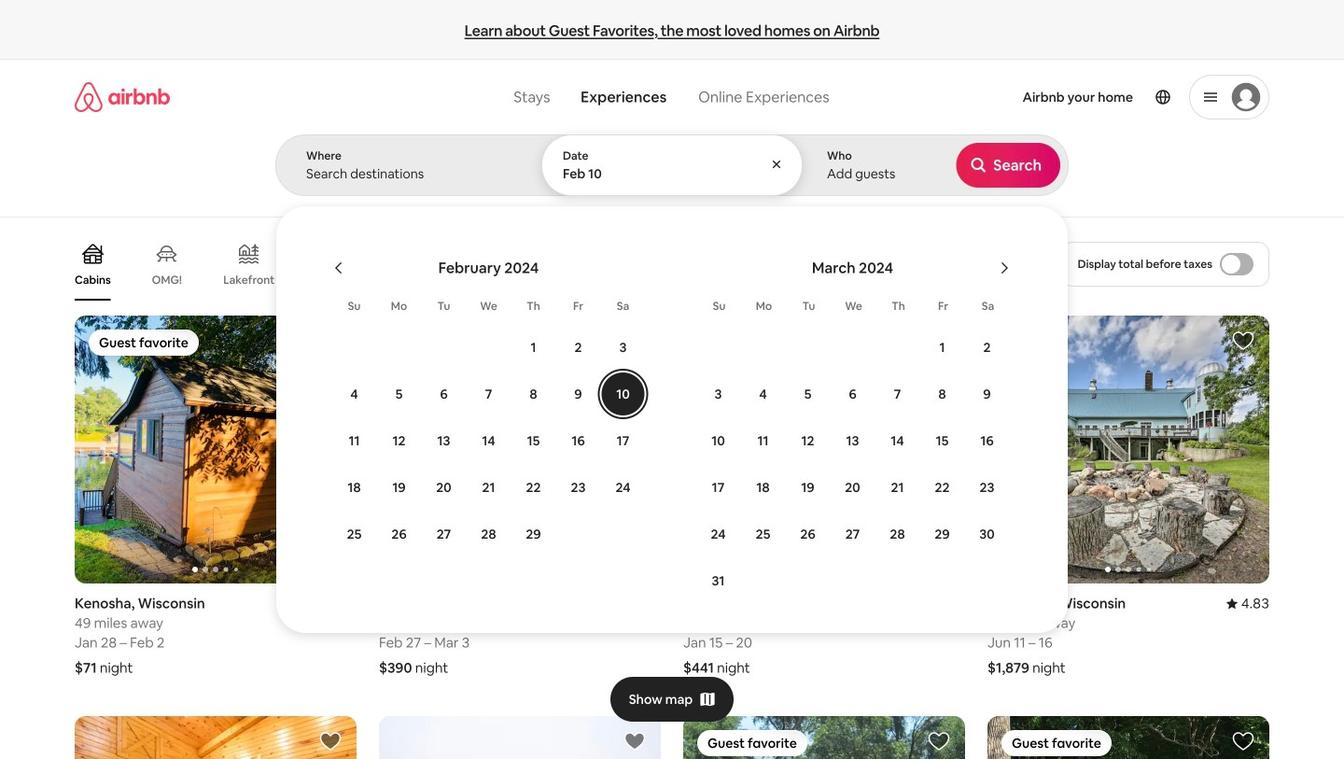 Task type: locate. For each thing, give the bounding box(es) containing it.
None search field
[[275, 60, 1345, 633]]

group
[[75, 228, 950, 301], [75, 316, 357, 584], [379, 316, 661, 584], [684, 316, 966, 584], [988, 316, 1270, 584], [75, 716, 357, 759], [379, 716, 661, 759], [684, 716, 966, 759], [988, 716, 1270, 759]]

tab panel
[[275, 134, 1345, 633]]

calendar application
[[298, 238, 1345, 609]]

profile element
[[859, 60, 1270, 134]]

add to wishlist: porter, indiana image
[[928, 730, 951, 753]]

add to wishlist: lake geneva, wisconsin image
[[928, 330, 951, 352]]

add to wishlist: mokena, illinois image
[[624, 730, 646, 753]]



Task type: describe. For each thing, give the bounding box(es) containing it.
what can we help you find? tab list
[[498, 77, 682, 118]]

add to wishlist: walworth, wisconsin image
[[1233, 330, 1255, 352]]

add to wishlist: trevor, wisconsin image
[[624, 330, 646, 352]]

4.83 out of 5 average rating image
[[1227, 595, 1270, 612]]

add to wishlist: sawyer, michigan image
[[1233, 730, 1255, 753]]

add to wishlist: pontiac, illinois image
[[319, 730, 342, 753]]

Search destinations field
[[306, 165, 510, 182]]



Task type: vqa. For each thing, say whether or not it's contained in the screenshot.
·
no



